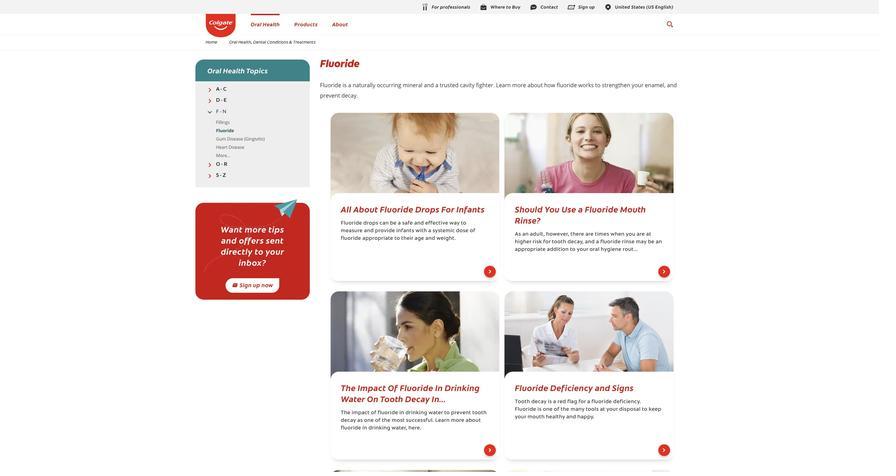 Task type: locate. For each thing, give the bounding box(es) containing it.
the for deficiency
[[561, 407, 569, 413]]

the inside tooth decay is a red flag for a fluoride deficiency. fluoride is one of the many tools at your disposal to keep your mouth healthy and happy.
[[561, 407, 569, 413]]

is
[[343, 81, 347, 89], [548, 400, 552, 405], [538, 407, 542, 413]]

fluoride inside tooth decay is a red flag for a fluoride deficiency. fluoride is one of the many tools at your disposal to keep your mouth healthy and happy.
[[592, 400, 612, 405]]

health up 'oral health, dental conditions & treatments'
[[263, 20, 280, 28]]

oral health, dental conditions & treatments
[[229, 39, 316, 45]]

about
[[332, 20, 348, 28], [353, 203, 378, 215]]

where to buy icon image
[[479, 3, 488, 11]]

1 horizontal spatial is
[[538, 407, 542, 413]]

more left how
[[512, 81, 526, 89]]

is up the "mouth"
[[538, 407, 542, 413]]

0 horizontal spatial are
[[585, 232, 594, 237]]

of up healthy
[[554, 407, 559, 413]]

dental
[[253, 39, 266, 45]]

oral inside popup button
[[207, 66, 221, 75]]

health,
[[238, 39, 252, 45]]

- inside dropdown button
[[220, 87, 222, 92]]

in down 'as'
[[362, 426, 367, 431]]

an right 'may'
[[656, 240, 662, 245]]

1 vertical spatial more
[[245, 224, 266, 235]]

and up "with"
[[414, 221, 424, 226]]

1 vertical spatial one
[[364, 419, 374, 424]]

weight.
[[436, 236, 456, 242]]

drinking
[[405, 411, 427, 416], [369, 426, 390, 431]]

2 are from the left
[[637, 232, 645, 237]]

and right mineral on the left
[[424, 81, 434, 89]]

appropriate down the provide
[[362, 236, 393, 242]]

fluoride inside fluoride is a naturally occurring mineral and a trusted cavity fighter. learn more about how fluoride works to strengthen your enamel, and prevent decay.
[[320, 81, 341, 89]]

directly
[[221, 246, 253, 257]]

for professionals icon image
[[421, 3, 429, 12]]

1 horizontal spatial learn
[[496, 81, 511, 89]]

- for o
[[221, 162, 223, 167]]

fluoride right how
[[557, 81, 577, 89]]

a up decay. on the top left
[[348, 81, 351, 89]]

a left red
[[553, 400, 556, 405]]

occurring
[[377, 81, 401, 89]]

s - z button
[[195, 173, 310, 179]]

1 horizontal spatial are
[[637, 232, 645, 237]]

and down drops
[[364, 229, 374, 234]]

a left "trusted" on the right of the page
[[435, 81, 438, 89]]

are up 'may'
[[637, 232, 645, 237]]

and left offers
[[221, 235, 237, 246]]

the left most
[[382, 419, 391, 424]]

disease up the heart disease "link"
[[227, 136, 243, 142]]

of inside tooth decay is a red flag for a fluoride deficiency. fluoride is one of the many tools at your disposal to keep your mouth healthy and happy.
[[554, 407, 559, 413]]

appropriate down risk
[[515, 247, 546, 253]]

rinse
[[622, 240, 635, 245]]

to right works at the right top of the page
[[595, 81, 601, 89]]

1 horizontal spatial at
[[646, 232, 651, 237]]

is up decay. on the top left
[[343, 81, 347, 89]]

an right as at the right of page
[[522, 232, 529, 237]]

adult,
[[530, 232, 545, 237]]

products button
[[294, 20, 318, 28]]

tooth inside "the impact of fluoride in drinking water to prevent tooth decay as one of the most successful. learn more about fluoride in drinking water, here."
[[472, 411, 487, 416]]

tooth down drinking on the right bottom
[[472, 411, 487, 416]]

2 vertical spatial is
[[538, 407, 542, 413]]

one right 'as'
[[364, 419, 374, 424]]

sign up now
[[240, 281, 273, 289]]

1 the from the top
[[341, 382, 356, 394]]

- left e
[[221, 98, 223, 103]]

to down decay,
[[570, 247, 576, 253]]

about up drops
[[353, 203, 378, 215]]

is inside fluoride is a naturally occurring mineral and a trusted cavity fighter. learn more about how fluoride works to strengthen your enamel, and prevent decay.
[[343, 81, 347, 89]]

of right dose
[[470, 229, 475, 234]]

fluoride up tools
[[592, 400, 612, 405]]

1 horizontal spatial the
[[561, 407, 569, 413]]

at up 'may'
[[646, 232, 651, 237]]

decay.
[[341, 92, 358, 99]]

to right water
[[444, 411, 450, 416]]

impact
[[358, 382, 386, 394]]

1 vertical spatial tooth
[[472, 411, 487, 416]]

strengthen
[[602, 81, 630, 89]]

about right "products"
[[332, 20, 348, 28]]

a right use
[[578, 203, 583, 215]]

0 horizontal spatial one
[[364, 419, 374, 424]]

1 vertical spatial drinking
[[369, 426, 390, 431]]

oral for oral health topics
[[207, 66, 221, 75]]

1 vertical spatial oral
[[229, 39, 237, 45]]

one inside tooth decay is a red flag for a fluoride deficiency. fluoride is one of the many tools at your disposal to keep your mouth healthy and happy.
[[543, 407, 553, 413]]

fluoride inside tooth decay is a red flag for a fluoride deficiency. fluoride is one of the many tools at your disposal to keep your mouth healthy and happy.
[[515, 407, 536, 413]]

at right tools
[[600, 407, 605, 413]]

0 vertical spatial decay
[[531, 400, 547, 405]]

1 horizontal spatial decay
[[531, 400, 547, 405]]

should you use a fluoride mouth rinse?
[[515, 203, 646, 226]]

0 vertical spatial health
[[263, 20, 280, 28]]

drinking up successful.
[[405, 411, 427, 416]]

appropriate inside as an adult, however, there are times when you are at higher risk for tooth decay, and a fluoride rinse may be an appropriate addition to your oral hygiene rout...
[[515, 247, 546, 253]]

be right can
[[390, 221, 397, 226]]

many
[[571, 407, 585, 413]]

one for impact
[[364, 419, 374, 424]]

works
[[578, 81, 594, 89]]

1 horizontal spatial prevent
[[451, 411, 471, 416]]

1 horizontal spatial be
[[648, 240, 654, 245]]

0 horizontal spatial is
[[343, 81, 347, 89]]

0 horizontal spatial be
[[390, 221, 397, 226]]

to
[[595, 81, 601, 89], [461, 221, 466, 226], [394, 236, 400, 242], [255, 246, 264, 257], [570, 247, 576, 253], [642, 407, 647, 413], [444, 411, 450, 416]]

in...
[[432, 393, 446, 405]]

prevent left decay. on the top left
[[320, 92, 340, 99]]

oral
[[590, 247, 600, 253]]

0 horizontal spatial prevent
[[320, 92, 340, 99]]

0 vertical spatial is
[[343, 81, 347, 89]]

fluoride inside the impact of fluoride in drinking water on tooth decay in...
[[400, 382, 433, 394]]

z
[[223, 173, 226, 178]]

the inside "the impact of fluoride in drinking water to prevent tooth decay as one of the most successful. learn more about fluoride in drinking water, here."
[[382, 419, 391, 424]]

fluoride
[[557, 81, 577, 89], [341, 236, 361, 242], [600, 240, 621, 245], [592, 400, 612, 405], [378, 411, 398, 416], [341, 426, 361, 431]]

more...
[[216, 152, 230, 159]]

the for the impact of fluoride in drinking water to prevent tooth decay as one of the most successful. learn more about fluoride in drinking water, here.
[[341, 411, 350, 416]]

2 horizontal spatial oral
[[251, 20, 262, 28]]

1 vertical spatial about
[[466, 419, 481, 424]]

o - r button
[[195, 162, 310, 168]]

0 vertical spatial appropriate
[[362, 236, 393, 242]]

for up many
[[579, 400, 586, 405]]

0 horizontal spatial about
[[466, 419, 481, 424]]

0 vertical spatial the
[[561, 407, 569, 413]]

in up most
[[399, 411, 404, 416]]

all
[[341, 203, 351, 215]]

more left tips
[[245, 224, 266, 235]]

- right s
[[220, 173, 222, 178]]

1 horizontal spatial tooth
[[515, 400, 530, 405]]

0 vertical spatial tooth
[[552, 240, 566, 245]]

rout...
[[623, 247, 638, 253]]

fluoride inside as an adult, however, there are times when you are at higher risk for tooth decay, and a fluoride rinse may be an appropriate addition to your oral hygiene rout...
[[600, 240, 621, 245]]

for inside tooth decay is a red flag for a fluoride deficiency. fluoride is one of the many tools at your disposal to keep your mouth healthy and happy.
[[579, 400, 586, 405]]

to inside fluoride is a naturally occurring mineral and a trusted cavity fighter. learn more about how fluoride works to strengthen your enamel, and prevent decay.
[[595, 81, 601, 89]]

1 vertical spatial about
[[353, 203, 378, 215]]

deficiency.
[[613, 400, 641, 405]]

1 vertical spatial appropriate
[[515, 247, 546, 253]]

&
[[289, 39, 292, 45]]

should
[[515, 203, 543, 215]]

- inside popup button
[[221, 162, 223, 167]]

1 horizontal spatial about
[[528, 81, 543, 89]]

0 vertical spatial learn
[[496, 81, 511, 89]]

1 vertical spatial the
[[382, 419, 391, 424]]

fluoride inside fluoride is a naturally occurring mineral and a trusted cavity fighter. learn more about how fluoride works to strengthen your enamel, and prevent decay.
[[557, 81, 577, 89]]

be right 'may'
[[648, 240, 654, 245]]

1 horizontal spatial more
[[451, 419, 464, 424]]

0 vertical spatial at
[[646, 232, 651, 237]]

- inside popup button
[[220, 173, 222, 178]]

tooth up the "mouth"
[[515, 400, 530, 405]]

measure
[[341, 229, 363, 234]]

s - z
[[216, 173, 226, 178]]

and up "oral"
[[585, 240, 595, 245]]

1 are from the left
[[585, 232, 594, 237]]

1 horizontal spatial one
[[543, 407, 553, 413]]

1 vertical spatial the
[[341, 411, 350, 416]]

to left their
[[394, 236, 400, 242]]

0 vertical spatial about
[[332, 20, 348, 28]]

0 horizontal spatial decay
[[341, 419, 356, 424]]

tooth decay is a red flag for a fluoride deficiency. fluoride is one of the many tools at your disposal to keep your mouth healthy and happy.
[[515, 400, 661, 420]]

1 vertical spatial be
[[648, 240, 654, 245]]

tooth
[[552, 240, 566, 245], [472, 411, 487, 416]]

1 horizontal spatial for
[[579, 400, 586, 405]]

sign
[[240, 281, 252, 289]]

your down tips
[[266, 246, 284, 257]]

one up healthy
[[543, 407, 553, 413]]

and inside tooth decay is a red flag for a fluoride deficiency. fluoride is one of the many tools at your disposal to keep your mouth healthy and happy.
[[566, 415, 576, 420]]

- for a
[[220, 87, 222, 92]]

to up dose
[[461, 221, 466, 226]]

- inside dropdown button
[[221, 98, 223, 103]]

fluoride drops can be a safe and effective way to measure and provide infants with a systemic dose of fluoride appropriate to their age and weight.
[[341, 221, 475, 242]]

e
[[224, 98, 227, 103]]

decay up the "mouth"
[[531, 400, 547, 405]]

2 horizontal spatial more
[[512, 81, 526, 89]]

the inside the impact of fluoride in drinking water on tooth decay in...
[[341, 382, 356, 394]]

1 horizontal spatial about
[[353, 203, 378, 215]]

oral for oral health, dental conditions & treatments
[[229, 39, 237, 45]]

up
[[253, 281, 260, 289]]

health up c
[[223, 66, 245, 75]]

and down many
[[566, 415, 576, 420]]

the for the impact of fluoride in drinking water on tooth decay in...
[[341, 382, 356, 394]]

0 horizontal spatial oral
[[207, 66, 221, 75]]

1 horizontal spatial an
[[656, 240, 662, 245]]

fluoride down measure
[[341, 236, 361, 242]]

more inside fluoride is a naturally occurring mineral and a trusted cavity fighter. learn more about how fluoride works to strengthen your enamel, and prevent decay.
[[512, 81, 526, 89]]

disease down "gum disease (gingivitis)" link
[[229, 144, 244, 150]]

prevent
[[320, 92, 340, 99], [451, 411, 471, 416]]

more
[[512, 81, 526, 89], [245, 224, 266, 235], [451, 419, 464, 424]]

0 horizontal spatial learn
[[435, 419, 450, 424]]

fillings link
[[216, 119, 230, 125]]

0 vertical spatial more
[[512, 81, 526, 89]]

1 horizontal spatial appropriate
[[515, 247, 546, 253]]

0 horizontal spatial an
[[522, 232, 529, 237]]

higher
[[515, 240, 531, 245]]

the
[[561, 407, 569, 413], [382, 419, 391, 424]]

0 horizontal spatial at
[[600, 407, 605, 413]]

decay left 'as'
[[341, 419, 356, 424]]

one
[[543, 407, 553, 413], [364, 419, 374, 424]]

and right age
[[425, 236, 435, 242]]

1 vertical spatial decay
[[341, 419, 356, 424]]

0 vertical spatial drinking
[[405, 411, 427, 416]]

0 vertical spatial for
[[543, 240, 551, 245]]

your inside as an adult, however, there are times when you are at higher risk for tooth decay, and a fluoride rinse may be an appropriate addition to your oral hygiene rout...
[[577, 247, 588, 253]]

0 vertical spatial one
[[543, 407, 553, 413]]

2 horizontal spatial is
[[548, 400, 552, 405]]

be
[[390, 221, 397, 226], [648, 240, 654, 245]]

1 vertical spatial an
[[656, 240, 662, 245]]

None search field
[[666, 17, 673, 31]]

colgate® logo image
[[206, 14, 235, 37]]

0 horizontal spatial health
[[223, 66, 245, 75]]

0 vertical spatial about
[[528, 81, 543, 89]]

appropriate
[[362, 236, 393, 242], [515, 247, 546, 253]]

1 vertical spatial for
[[579, 400, 586, 405]]

as an adult, however, there are times when you are at higher risk for tooth decay, and a fluoride rinse may be an appropriate addition to your oral hygiene rout...
[[515, 232, 662, 253]]

- right f
[[220, 109, 221, 115]]

mouth
[[528, 415, 545, 420]]

health for oral health topics
[[223, 66, 245, 75]]

1 vertical spatial health
[[223, 66, 245, 75]]

fluoride inside fluoride drops can be a safe and effective way to measure and provide infants with a systemic dose of fluoride appropriate to their age and weight.
[[341, 221, 362, 226]]

and inside as an adult, however, there are times when you are at higher risk for tooth decay, and a fluoride rinse may be an appropriate addition to your oral hygiene rout...
[[585, 240, 595, 245]]

the
[[341, 382, 356, 394], [341, 411, 350, 416]]

mouth
[[620, 203, 646, 215]]

about inside fluoride is a naturally occurring mineral and a trusted cavity fighter. learn more about how fluoride works to strengthen your enamel, and prevent decay.
[[528, 81, 543, 89]]

1 vertical spatial at
[[600, 407, 605, 413]]

dose
[[456, 229, 469, 234]]

f - n menu
[[195, 118, 310, 160]]

of right 'as'
[[375, 419, 381, 424]]

2 vertical spatial oral
[[207, 66, 221, 75]]

to left keep
[[642, 407, 647, 413]]

to left sent
[[255, 246, 264, 257]]

- left r
[[221, 162, 223, 167]]

health inside popup button
[[223, 66, 245, 75]]

1 vertical spatial prevent
[[451, 411, 471, 416]]

0 horizontal spatial in
[[362, 426, 367, 431]]

1 vertical spatial disease
[[229, 144, 244, 150]]

tooth inside tooth decay is a red flag for a fluoride deficiency. fluoride is one of the many tools at your disposal to keep your mouth healthy and happy.
[[515, 400, 530, 405]]

disposal
[[619, 407, 641, 413]]

infants
[[396, 229, 414, 234]]

learn right "fighter."
[[496, 81, 511, 89]]

0 horizontal spatial drinking
[[369, 426, 390, 431]]

0 horizontal spatial for
[[543, 240, 551, 245]]

fluoride up hygiene
[[600, 240, 621, 245]]

treatments
[[293, 39, 316, 45]]

health
[[263, 20, 280, 28], [223, 66, 245, 75]]

tooth right on in the bottom left of the page
[[380, 393, 403, 405]]

2 vertical spatial more
[[451, 419, 464, 424]]

more down drinking on the right bottom
[[451, 419, 464, 424]]

healthy
[[546, 415, 565, 420]]

- right a
[[220, 87, 222, 92]]

a
[[348, 81, 351, 89], [435, 81, 438, 89], [578, 203, 583, 215], [398, 221, 401, 226], [428, 229, 431, 234], [596, 240, 599, 245], [553, 400, 556, 405], [587, 400, 590, 405]]

infants
[[456, 203, 485, 215]]

is left red
[[548, 400, 552, 405]]

all about fluoride drops for infants
[[341, 203, 485, 215]]

1 horizontal spatial tooth
[[552, 240, 566, 245]]

of
[[388, 382, 398, 394]]

0 vertical spatial the
[[341, 382, 356, 394]]

systemic
[[433, 229, 455, 234]]

1 horizontal spatial health
[[263, 20, 280, 28]]

your left enamel,
[[632, 81, 644, 89]]

a up "oral"
[[596, 240, 599, 245]]

decay
[[531, 400, 547, 405], [341, 419, 356, 424]]

one inside "the impact of fluoride in drinking water to prevent tooth decay as one of the most successful. learn more about fluoride in drinking water, here."
[[364, 419, 374, 424]]

-
[[220, 87, 222, 92], [221, 98, 223, 103], [220, 109, 221, 115], [221, 162, 223, 167], [220, 173, 222, 178]]

1 horizontal spatial in
[[399, 411, 404, 416]]

prevent right water
[[451, 411, 471, 416]]

tooth
[[380, 393, 403, 405], [515, 400, 530, 405]]

0 horizontal spatial more
[[245, 224, 266, 235]]

0 horizontal spatial tooth
[[380, 393, 403, 405]]

0 vertical spatial prevent
[[320, 92, 340, 99]]

oral left health,
[[229, 39, 237, 45]]

0 vertical spatial be
[[390, 221, 397, 226]]

tooth up addition at the bottom of the page
[[552, 240, 566, 245]]

r
[[224, 162, 227, 167]]

the down red
[[561, 407, 569, 413]]

0 vertical spatial oral
[[251, 20, 262, 28]]

a left the 'safe' on the left top of page
[[398, 221, 401, 226]]

1 horizontal spatial oral
[[229, 39, 237, 45]]

the inside "the impact of fluoride in drinking water to prevent tooth decay as one of the most successful. learn more about fluoride in drinking water, here."
[[341, 411, 350, 416]]

for right risk
[[543, 240, 551, 245]]

for
[[543, 240, 551, 245], [579, 400, 586, 405]]

want
[[221, 224, 243, 235]]

1 vertical spatial learn
[[435, 419, 450, 424]]

a inside as an adult, however, there are times when you are at higher risk for tooth decay, and a fluoride rinse may be an appropriate addition to your oral hygiene rout...
[[596, 240, 599, 245]]

- inside dropdown button
[[220, 109, 221, 115]]

oral up dental
[[251, 20, 262, 28]]

learn down water
[[435, 419, 450, 424]]

0 horizontal spatial appropriate
[[362, 236, 393, 242]]

impact
[[352, 411, 370, 416]]

drinking left water, at the bottom left of page
[[369, 426, 390, 431]]

2 the from the top
[[341, 411, 350, 416]]

c
[[223, 87, 227, 92]]

be inside fluoride drops can be a safe and effective way to measure and provide infants with a systemic dose of fluoride appropriate to their age and weight.
[[390, 221, 397, 226]]

oral up a
[[207, 66, 221, 75]]

fighter.
[[476, 81, 495, 89]]

0 horizontal spatial the
[[382, 419, 391, 424]]

0 horizontal spatial tooth
[[472, 411, 487, 416]]

are right there
[[585, 232, 594, 237]]

your down decay,
[[577, 247, 588, 253]]



Task type: vqa. For each thing, say whether or not it's contained in the screenshot.


Task type: describe. For each thing, give the bounding box(es) containing it.
the impact of fluoride in drinking water on tooth decay in...
[[341, 382, 480, 405]]

times
[[595, 232, 609, 237]]

can
[[380, 221, 389, 226]]

of inside fluoride drops can be a safe and effective way to measure and provide infants with a systemic dose of fluoride appropriate to their age and weight.
[[470, 229, 475, 234]]

topics
[[246, 66, 268, 75]]

a right "with"
[[428, 229, 431, 234]]

to inside tooth decay is a red flag for a fluoride deficiency. fluoride is one of the many tools at your disposal to keep your mouth healthy and happy.
[[642, 407, 647, 413]]

contact icon image
[[530, 3, 538, 11]]

paper airplane image
[[204, 196, 301, 278]]

however,
[[546, 232, 569, 237]]

fluoride down 'as'
[[341, 426, 361, 431]]

on
[[367, 393, 378, 405]]

more inside want more tips and offers sent directly to your inbox?
[[245, 224, 266, 235]]

for
[[441, 203, 454, 215]]

here.
[[409, 426, 421, 431]]

signs
[[612, 382, 634, 394]]

may
[[636, 240, 647, 245]]

the impact of fluoride in drinking water to prevent tooth decay as one of the most successful. learn more about fluoride in drinking water, here.
[[341, 411, 487, 431]]

- for d
[[221, 98, 223, 103]]

when
[[610, 232, 625, 237]]

hygiene
[[601, 247, 621, 253]]

keep
[[649, 407, 661, 413]]

heart disease link
[[216, 144, 244, 150]]

decay,
[[568, 240, 584, 245]]

products
[[294, 20, 318, 28]]

- for f
[[220, 109, 221, 115]]

tooth inside as an adult, however, there are times when you are at higher risk for tooth decay, and a fluoride rinse may be an appropriate addition to your oral hygiene rout...
[[552, 240, 566, 245]]

you
[[626, 232, 635, 237]]

for inside as an adult, however, there are times when you are at higher risk for tooth decay, and a fluoride rinse may be an appropriate addition to your oral hygiene rout...
[[543, 240, 551, 245]]

d - e
[[216, 98, 227, 103]]

and left signs
[[595, 382, 610, 394]]

to inside "the impact of fluoride in drinking water to prevent tooth decay as one of the most successful. learn more about fluoride in drinking water, here."
[[444, 411, 450, 416]]

water
[[341, 393, 365, 405]]

in
[[435, 382, 443, 394]]

sign up icon image
[[567, 3, 575, 11]]

happy.
[[577, 415, 594, 420]]

prevent inside fluoride is a naturally occurring mineral and a trusted cavity fighter. learn more about how fluoride works to strengthen your enamel, and prevent decay.
[[320, 92, 340, 99]]

d - e button
[[195, 98, 310, 104]]

1 vertical spatial in
[[362, 426, 367, 431]]

home
[[206, 39, 217, 45]]

as
[[515, 232, 521, 237]]

o - r
[[216, 162, 227, 167]]

learn inside "the impact of fluoride in drinking water to prevent tooth decay as one of the most successful. learn more about fluoride in drinking water, here."
[[435, 419, 450, 424]]

fluoride is a naturally occurring mineral and a trusted cavity fighter. learn more about how fluoride works to strengthen your enamel, and prevent decay.
[[320, 81, 677, 99]]

about inside "the impact of fluoride in drinking water to prevent tooth decay as one of the most successful. learn more about fluoride in drinking water, here."
[[466, 419, 481, 424]]

a inside should you use a fluoride mouth rinse?
[[578, 203, 583, 215]]

more inside "the impact of fluoride in drinking water to prevent tooth decay as one of the most successful. learn more about fluoride in drinking water, here."
[[451, 419, 464, 424]]

inbox?
[[239, 257, 266, 268]]

prevent inside "the impact of fluoride in drinking water to prevent tooth decay as one of the most successful. learn more about fluoride in drinking water, here."
[[451, 411, 471, 416]]

as
[[357, 419, 363, 424]]

sign up now link
[[225, 279, 279, 293]]

oral health, dental conditions & treatments link
[[225, 39, 320, 45]]

risk
[[533, 240, 542, 245]]

drops
[[363, 221, 378, 226]]

safe
[[402, 221, 413, 226]]

location icon image
[[604, 3, 612, 11]]

your down deficiency.
[[606, 407, 618, 413]]

your left the "mouth"
[[515, 415, 526, 420]]

fluoride link
[[216, 127, 234, 134]]

f - n
[[216, 109, 226, 115]]

decay inside "the impact of fluoride in drinking water to prevent tooth decay as one of the most successful. learn more about fluoride in drinking water, here."
[[341, 419, 356, 424]]

fluoride inside fillings fluoride gum disease (gingivitis) heart disease more...
[[216, 127, 234, 134]]

one for deficiency
[[543, 407, 553, 413]]

at inside as an adult, however, there are times when you are at higher risk for tooth decay, and a fluoride rinse may be an appropriate addition to your oral hygiene rout...
[[646, 232, 651, 237]]

gum
[[216, 136, 226, 142]]

tips
[[268, 224, 284, 235]]

home link
[[201, 39, 222, 45]]

about button
[[332, 20, 348, 28]]

most
[[392, 419, 405, 424]]

trusted
[[440, 81, 459, 89]]

their
[[401, 236, 413, 242]]

health for oral health
[[263, 20, 280, 28]]

a up tools
[[587, 400, 590, 405]]

the for impact
[[382, 419, 391, 424]]

fluoride inside should you use a fluoride mouth rinse?
[[585, 203, 618, 215]]

decay inside tooth decay is a red flag for a fluoride deficiency. fluoride is one of the many tools at your disposal to keep your mouth healthy and happy.
[[531, 400, 547, 405]]

and right enamel,
[[667, 81, 677, 89]]

0 vertical spatial an
[[522, 232, 529, 237]]

oral for oral health
[[251, 20, 262, 28]]

be inside as an adult, however, there are times when you are at higher risk for tooth decay, and a fluoride rinse may be an appropriate addition to your oral hygiene rout...
[[648, 240, 654, 245]]

there
[[570, 232, 584, 237]]

d
[[216, 98, 220, 103]]

decay
[[405, 393, 430, 405]]

cavity
[[460, 81, 475, 89]]

water,
[[392, 426, 407, 431]]

s
[[216, 173, 219, 178]]

f
[[216, 109, 219, 115]]

naturally
[[353, 81, 375, 89]]

n
[[223, 109, 226, 115]]

appropriate inside fluoride drops can be a safe and effective way to measure and provide infants with a systemic dose of fluoride appropriate to their age and weight.
[[362, 236, 393, 242]]

way
[[450, 221, 460, 226]]

how
[[544, 81, 555, 89]]

enamel,
[[645, 81, 666, 89]]

fillings fluoride gum disease (gingivitis) heart disease more...
[[216, 119, 265, 159]]

oral health topics
[[207, 66, 268, 75]]

more... link
[[216, 152, 230, 159]]

successful.
[[406, 419, 434, 424]]

- for s
[[220, 173, 222, 178]]

to inside as an adult, however, there are times when you are at higher risk for tooth decay, and a fluoride rinse may be an appropriate addition to your oral hygiene rout...
[[570, 247, 576, 253]]

a
[[216, 87, 219, 92]]

flag
[[567, 400, 577, 405]]

1 vertical spatial is
[[548, 400, 552, 405]]

your inside fluoride is a naturally occurring mineral and a trusted cavity fighter. learn more about how fluoride works to strengthen your enamel, and prevent decay.
[[632, 81, 644, 89]]

1 horizontal spatial drinking
[[405, 411, 427, 416]]

age
[[415, 236, 424, 242]]

0 horizontal spatial about
[[332, 20, 348, 28]]

of right impact
[[371, 411, 376, 416]]

oral health
[[251, 20, 280, 28]]

tooth inside the impact of fluoride in drinking water on tooth decay in...
[[380, 393, 403, 405]]

fluoride up most
[[378, 411, 398, 416]]

provide
[[375, 229, 395, 234]]

0 vertical spatial disease
[[227, 136, 243, 142]]

offers
[[239, 235, 264, 246]]

drinking
[[445, 382, 480, 394]]

your inside want more tips and offers sent directly to your inbox?
[[266, 246, 284, 257]]

drops
[[415, 203, 439, 215]]

to inside want more tips and offers sent directly to your inbox?
[[255, 246, 264, 257]]

rinse?
[[515, 214, 541, 226]]

tools
[[586, 407, 599, 413]]

with
[[416, 229, 427, 234]]

0 vertical spatial in
[[399, 411, 404, 416]]

fluoride inside fluoride drops can be a safe and effective way to measure and provide infants with a systemic dose of fluoride appropriate to their age and weight.
[[341, 236, 361, 242]]

at inside tooth decay is a red flag for a fluoride deficiency. fluoride is one of the many tools at your disposal to keep your mouth healthy and happy.
[[600, 407, 605, 413]]

learn inside fluoride is a naturally occurring mineral and a trusted cavity fighter. learn more about how fluoride works to strengthen your enamel, and prevent decay.
[[496, 81, 511, 89]]

and inside want more tips and offers sent directly to your inbox?
[[221, 235, 237, 246]]

oral health button
[[251, 20, 280, 28]]



